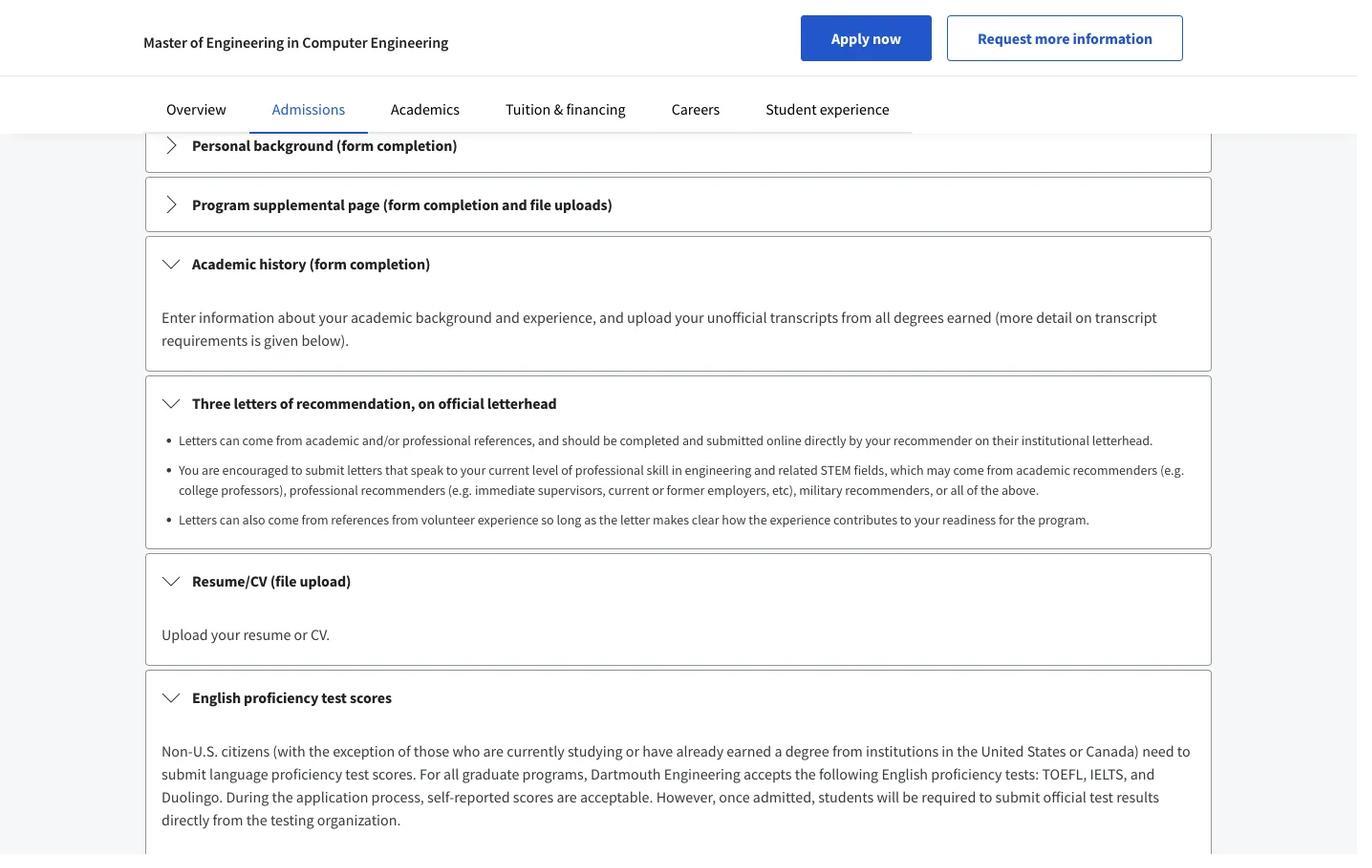 Task type: vqa. For each thing, say whether or not it's contained in the screenshot.
4 associated with GPT-4 is the most recent model from OpenAI. It's a large multimodal model (LMM), meaning it's capable of parsing image inputs as well as text. This iteration is the most advanced GPT model, exhibiting human-level performance across a variety of benchmarks in the professional and academic realm. For comparison, GPT-3.5 scored in the bottom 10 percent of test-takers in a simulated bar exam. GPT-4 scored in the top 10 percent.
no



Task type: describe. For each thing, give the bounding box(es) containing it.
experience,
[[523, 308, 597, 327]]

from down during
[[213, 811, 243, 830]]

the up testing
[[272, 788, 293, 807]]

admissions link
[[272, 99, 345, 119]]

letters inside you are encouraged to submit letters that speak to your current level of professional skill in engineering and related stem fields, which may come from academic recommenders (e.g. college professors), professional recommenders (e.g. immediate supervisors, current or former employers, etc), military recommenders, or all of the above.
[[347, 461, 383, 479]]

0 horizontal spatial will
[[207, 55, 227, 72]]

three
[[192, 394, 231, 413]]

former
[[667, 481, 705, 499]]

and left experience,
[[495, 308, 520, 327]]

cv.
[[311, 625, 330, 644]]

application inside how will the online meng in computer engineering program help you advance your goals, and what are your reasons for pursuing this program at thayer school of engineering at dartmouth? include any information that does not appear elsewhere in your application that will help us evaluate your candidacy.
[[605, 75, 668, 92]]

fields,
[[854, 461, 888, 479]]

and inside dropdown button
[[502, 195, 527, 214]]

professors),
[[221, 481, 287, 499]]

master
[[143, 33, 187, 52]]

resume
[[243, 625, 291, 644]]

citizens
[[221, 742, 270, 761]]

the right as
[[599, 511, 618, 528]]

that up careers
[[671, 75, 694, 92]]

u.s.
[[193, 742, 218, 761]]

2 vertical spatial professional
[[289, 481, 358, 499]]

on for enter information about your academic background and experience, and upload your unofficial transcripts from all degrees earned (more detail on transcript requirements is given below).
[[1076, 308, 1093, 327]]

upload
[[627, 308, 672, 327]]

&
[[554, 99, 563, 119]]

and/or for academic
[[362, 432, 400, 449]]

toefl,
[[1043, 765, 1087, 784]]

related
[[779, 461, 818, 479]]

career
[[301, 25, 336, 43]]

skill
[[647, 461, 669, 479]]

letters can also come from references from volunteer experience so long as the letter makes clear how the experience contributes to your readiness for the program.
[[179, 511, 1090, 528]]

come inside you are encouraged to submit letters that speak to your current level of professional skill in engineering and related stem fields, which may come from academic recommenders (e.g. college professors), professional recommenders (e.g. immediate supervisors, current or former employers, etc), military recommenders, or all of the above.
[[954, 461, 984, 479]]

1 vertical spatial (e.g.
[[448, 481, 472, 499]]

stem
[[821, 461, 852, 479]]

degrees
[[894, 308, 944, 327]]

program supplemental page (form completion and file uploads)
[[192, 195, 613, 214]]

file
[[530, 195, 552, 214]]

or down may
[[936, 481, 948, 499]]

1 vertical spatial will
[[696, 75, 716, 92]]

can for come
[[220, 432, 240, 449]]

in up meng
[[287, 33, 299, 52]]

process,
[[372, 788, 424, 807]]

computer inside how will the online meng in computer engineering program help you advance your goals, and what are your reasons for pursuing this program at thayer school of engineering at dartmouth? include any information that does not appear elsewhere in your application that will help us evaluate your candidacy.
[[335, 55, 392, 72]]

will inside non-u.s. citizens (with the exception of those who are currently studying or have already earned a degree from institutions in the united states or canada) need to submit language proficiency test scores. for all graduate programs, dartmouth engineering accepts the following english proficiency tests: toefl, ielts, and duolingo. during the application process, self-reported scores are acceptable. however, once admitted, students will be required to submit official test results directly from the testing organization.
[[877, 788, 900, 807]]

you
[[179, 461, 199, 479]]

of up supervisors,
[[561, 461, 573, 479]]

financing
[[566, 99, 626, 119]]

tuition & financing
[[506, 99, 626, 119]]

etc),
[[773, 481, 797, 499]]

1 vertical spatial for
[[999, 511, 1015, 528]]

tuition
[[506, 99, 551, 119]]

apply
[[832, 29, 870, 48]]

resume/cv (file upload)
[[192, 572, 351, 591]]

to right need
[[1178, 742, 1191, 761]]

online inside list item
[[767, 432, 802, 449]]

from up following on the bottom of page
[[833, 742, 863, 761]]

this
[[899, 55, 919, 72]]

not
[[440, 75, 459, 92]]

are down the programs,
[[557, 788, 577, 807]]

the right (with
[[309, 742, 330, 761]]

academics link
[[391, 99, 460, 119]]

be inside list item
[[603, 432, 617, 449]]

military
[[800, 481, 843, 499]]

students
[[819, 788, 874, 807]]

that inside you are encouraged to submit letters that speak to your current level of professional skill in engineering and related stem fields, which may come from academic recommenders (e.g. college professors), professional recommenders (e.g. immediate supervisors, current or former employers, etc), military recommenders, or all of the above.
[[385, 461, 408, 479]]

in right meng
[[322, 55, 333, 72]]

professional inside list item
[[402, 432, 471, 449]]

from inside list item
[[276, 432, 303, 449]]

and/or for career
[[339, 25, 377, 43]]

request more information
[[978, 29, 1153, 48]]

academic history (form completion)
[[192, 254, 431, 273]]

you are encouraged to submit letters that speak to your current level of professional skill in engineering and related stem fields, which may come from academic recommenders (e.g. college professors), professional recommenders (e.g. immediate supervisors, current or former employers, etc), military recommenders, or all of the above. list item
[[179, 460, 1196, 500]]

influenced
[[525, 25, 584, 43]]

program.
[[1039, 511, 1090, 528]]

application inside non-u.s. citizens (with the exception of those who are currently studying or have already earned a degree from institutions in the united states or canada) need to submit language proficiency test scores. for all graduate programs, dartmouth engineering accepts the following english proficiency tests: toefl, ielts, and duolingo. during the application process, self-reported scores are acceptable. however, once admitted, students will be required to submit official test results directly from the testing organization.
[[296, 788, 368, 807]]

scores inside dropdown button
[[350, 688, 392, 708]]

and up engineering
[[683, 432, 704, 449]]

which
[[891, 461, 924, 479]]

is
[[251, 331, 261, 350]]

resume/cv (file upload) button
[[146, 555, 1211, 608]]

appear
[[462, 75, 501, 92]]

information inside how will the online meng in computer engineering program help you advance your goals, and what are your reasons for pursuing this program at thayer school of engineering at dartmouth? include any information that does not appear elsewhere in your application that will help us evaluate your candidacy.
[[316, 75, 382, 92]]

how for how will the online meng in computer engineering program help you advance your goals, and what are your reasons for pursuing this program at thayer school of engineering at dartmouth? include any information that does not appear elsewhere in your application that will help us evaluate your candidacy.
[[179, 55, 204, 72]]

proficiency up required
[[932, 765, 1003, 784]]

or down skill at the bottom
[[652, 481, 664, 499]]

recommenders,
[[846, 481, 934, 499]]

or inside list item
[[511, 25, 522, 43]]

directly inside list item
[[805, 432, 847, 449]]

following
[[819, 765, 879, 784]]

pathway?
[[615, 25, 669, 43]]

immediate
[[475, 481, 535, 499]]

the right how
[[749, 511, 767, 528]]

who
[[453, 742, 480, 761]]

unofficial
[[707, 308, 767, 327]]

0 vertical spatial help
[[515, 55, 540, 72]]

does
[[411, 75, 438, 92]]

also
[[242, 511, 265, 528]]

earned inside enter information about your academic background and experience, and upload your unofficial transcripts from all degrees earned (more detail on transcript requirements is given below).
[[947, 308, 992, 327]]

about
[[278, 308, 316, 327]]

clear
[[692, 511, 719, 528]]

(form inside dropdown button
[[383, 195, 421, 214]]

current inside list item
[[257, 25, 298, 43]]

1 program from the left
[[464, 55, 512, 72]]

of inside how will the online meng in computer engineering program help you advance your goals, and what are your reasons for pursuing this program at thayer school of engineering at dartmouth? include any information that does not appear elsewhere in your application that will help us evaluate your candidacy.
[[1069, 55, 1080, 72]]

or up "dartmouth" at the bottom
[[626, 742, 640, 761]]

to right encouraged
[[291, 461, 303, 479]]

(more
[[995, 308, 1034, 327]]

language
[[209, 765, 268, 784]]

of inside dropdown button
[[280, 394, 293, 413]]

transcripts
[[770, 308, 839, 327]]

submit inside you are encouraged to submit letters that speak to your current level of professional skill in engineering and related stem fields, which may come from academic recommenders (e.g. college professors), professional recommenders (e.g. immediate supervisors, current or former employers, etc), military recommenders, or all of the above.
[[305, 461, 345, 479]]

academic inside you are encouraged to submit letters that speak to your current level of professional skill in engineering and related stem fields, which may come from academic recommenders (e.g. college professors), professional recommenders (e.g. immediate supervisors, current or former employers, etc), military recommenders, or all of the above.
[[1017, 461, 1071, 479]]

(file
[[270, 572, 297, 591]]

personal background (form completion) button
[[146, 119, 1211, 172]]

to right required
[[980, 788, 993, 807]]

(with
[[273, 742, 306, 761]]

three letters of recommendation, on official letterhead button
[[146, 377, 1211, 430]]

pursuing
[[846, 55, 896, 72]]

thayer
[[987, 55, 1025, 72]]

2 horizontal spatial submit
[[996, 788, 1041, 807]]

letterhead.
[[1093, 432, 1154, 449]]

college
[[179, 481, 218, 499]]

in inside you are encouraged to submit letters that speak to your current level of professional skill in engineering and related stem fields, which may come from academic recommenders (e.g. college professors), professional recommenders (e.g. immediate supervisors, current or former employers, etc), military recommenders, or all of the above.
[[672, 461, 683, 479]]

engineering
[[685, 461, 752, 479]]

1 vertical spatial submit
[[162, 765, 206, 784]]

letters can come from academic and/or professional references, and should be completed and submitted online directly by your recommender on their institutional letterhead. list item
[[179, 430, 1196, 450]]

the left united
[[957, 742, 978, 761]]

and inside non-u.s. citizens (with the exception of those who are currently studying or have already earned a degree from institutions in the united states or canada) need to submit language proficiency test scores. for all graduate programs, dartmouth engineering accepts the following english proficiency tests: toefl, ielts, and duolingo. during the application process, self-reported scores are acceptable. however, once admitted, students will be required to submit official test results directly from the testing organization.
[[1131, 765, 1155, 784]]

how for how has your current career and/or academic work shaped or influenced your pathway?
[[179, 25, 204, 43]]

2 program from the left
[[922, 55, 970, 72]]

uploads)
[[555, 195, 613, 214]]

experience down immediate
[[478, 511, 539, 528]]

scores.
[[372, 765, 417, 784]]

above.
[[1002, 481, 1040, 499]]

shaped
[[467, 25, 508, 43]]

level
[[532, 461, 559, 479]]

and inside how will the online meng in computer engineering program help you advance your goals, and what are your reasons for pursuing this program at thayer school of engineering at dartmouth? include any information that does not appear elsewhere in your application that will help us evaluate your candidacy.
[[678, 55, 700, 72]]

testing
[[270, 811, 314, 830]]

from left references
[[302, 511, 328, 528]]

admitted,
[[753, 788, 816, 807]]

engineering inside non-u.s. citizens (with the exception of those who are currently studying or have already earned a degree from institutions in the united states or canada) need to submit language proficiency test scores. for all graduate programs, dartmouth engineering accepts the following english proficiency tests: toefl, ielts, and duolingo. during the application process, self-reported scores are acceptable. however, once admitted, students will be required to submit official test results directly from the testing organization.
[[664, 765, 741, 784]]

1 vertical spatial test
[[345, 765, 369, 784]]

scores inside non-u.s. citizens (with the exception of those who are currently studying or have already earned a degree from institutions in the united states or canada) need to submit language proficiency test scores. for all graduate programs, dartmouth engineering accepts the following english proficiency tests: toefl, ielts, and duolingo. during the application process, self-reported scores are acceptable. however, once admitted, students will be required to submit official test results directly from the testing organization.
[[513, 788, 554, 807]]

academic
[[192, 254, 256, 273]]

how has your current career and/or academic work shaped or influenced your pathway?
[[179, 25, 669, 43]]

should
[[562, 432, 601, 449]]

include
[[249, 75, 290, 92]]

contributes
[[834, 511, 898, 528]]

employers,
[[708, 481, 770, 499]]

0 vertical spatial recommenders
[[1073, 461, 1158, 479]]

of up readiness
[[967, 481, 978, 499]]

given
[[264, 331, 299, 350]]

graduate
[[462, 765, 520, 784]]



Task type: locate. For each thing, give the bounding box(es) containing it.
the down 'above.'
[[1017, 511, 1036, 528]]

earned left "(more"
[[947, 308, 992, 327]]

background
[[254, 136, 333, 155], [416, 308, 492, 327]]

dartmouth
[[591, 765, 661, 784]]

0 vertical spatial application
[[605, 75, 668, 92]]

1 at from the left
[[973, 55, 984, 72]]

english
[[192, 688, 241, 708], [882, 765, 928, 784]]

1 vertical spatial completion)
[[350, 254, 431, 273]]

1 horizontal spatial help
[[719, 75, 744, 92]]

list containing how has your current career and/or academic work shaped or influenced your pathway?
[[169, 0, 1196, 94]]

1 vertical spatial be
[[903, 788, 919, 807]]

recommender
[[894, 432, 973, 449]]

background inside enter information about your academic background and experience, and upload your unofficial transcripts from all degrees earned (more detail on transcript requirements is given below).
[[416, 308, 492, 327]]

once
[[719, 788, 750, 807]]

submitted
[[707, 432, 764, 449]]

1 can from the top
[[220, 432, 240, 449]]

0 vertical spatial background
[[254, 136, 333, 155]]

0 horizontal spatial for
[[828, 55, 844, 72]]

program up appear
[[464, 55, 512, 72]]

readiness
[[943, 511, 996, 528]]

letters up you
[[179, 432, 217, 449]]

can up encouraged
[[220, 432, 240, 449]]

0 vertical spatial come
[[242, 432, 273, 449]]

master of engineering in computer engineering
[[143, 33, 449, 52]]

1 horizontal spatial application
[[605, 75, 668, 92]]

careers link
[[672, 99, 720, 119]]

2 vertical spatial come
[[268, 511, 299, 528]]

be left required
[[903, 788, 919, 807]]

0 horizontal spatial recommenders
[[361, 481, 446, 499]]

and left upload
[[600, 308, 624, 327]]

directly left by
[[805, 432, 847, 449]]

information inside enter information about your academic background and experience, and upload your unofficial transcripts from all degrees earned (more detail on transcript requirements is given below).
[[199, 308, 275, 327]]

letter
[[620, 511, 650, 528]]

to down "recommenders,"
[[900, 511, 912, 528]]

your inside you are encouraged to submit letters that speak to your current level of professional skill in engineering and related stem fields, which may come from academic recommenders (e.g. college professors), professional recommenders (e.g. immediate supervisors, current or former employers, etc), military recommenders, or all of the above.
[[461, 461, 486, 479]]

0 vertical spatial current
[[257, 25, 298, 43]]

2 horizontal spatial on
[[1076, 308, 1093, 327]]

in up tuition & financing on the left top of the page
[[564, 75, 574, 92]]

however,
[[657, 788, 716, 807]]

0 horizontal spatial application
[[296, 788, 368, 807]]

can
[[220, 432, 240, 449], [220, 511, 240, 528]]

in right institutions
[[942, 742, 954, 761]]

academic inside enter information about your academic background and experience, and upload your unofficial transcripts from all degrees earned (more detail on transcript requirements is given below).
[[351, 308, 413, 327]]

scores
[[350, 688, 392, 708], [513, 788, 554, 807]]

required
[[922, 788, 977, 807]]

2 horizontal spatial current
[[609, 481, 650, 499]]

1 horizontal spatial scores
[[513, 788, 554, 807]]

academic down recommendation,
[[305, 432, 359, 449]]

current up immediate
[[489, 461, 530, 479]]

academic up 'above.'
[[1017, 461, 1071, 479]]

directly
[[805, 432, 847, 449], [162, 811, 210, 830]]

1 vertical spatial recommenders
[[361, 481, 446, 499]]

0 horizontal spatial be
[[603, 432, 617, 449]]

need
[[1143, 742, 1175, 761]]

(form
[[336, 136, 374, 155], [383, 195, 421, 214], [309, 254, 347, 273]]

1 vertical spatial how
[[179, 55, 204, 72]]

2 horizontal spatial professional
[[575, 461, 644, 479]]

0 vertical spatial list
[[169, 0, 1196, 94]]

and inside you are encouraged to submit letters that speak to your current level of professional skill in engineering and related stem fields, which may come from academic recommenders (e.g. college professors), professional recommenders (e.g. immediate supervisors, current or former employers, etc), military recommenders, or all of the above.
[[754, 461, 776, 479]]

academic left work
[[379, 25, 433, 43]]

how will the online meng in computer engineering program help you advance your goals, and what are your reasons for pursuing this program at thayer school of engineering at dartmouth? include any information that does not appear elsewhere in your application that will help us evaluate your candidacy. list item
[[179, 54, 1196, 94]]

are inside you are encouraged to submit letters that speak to your current level of professional skill in engineering and related stem fields, which may come from academic recommenders (e.g. college professors), professional recommenders (e.g. immediate supervisors, current or former employers, etc), military recommenders, or all of the above.
[[202, 461, 220, 479]]

0 vertical spatial official
[[438, 394, 484, 413]]

request
[[978, 29, 1032, 48]]

the inside how will the online meng in computer engineering program help you advance your goals, and what are your reasons for pursuing this program at thayer school of engineering at dartmouth? include any information that does not appear elsewhere in your application that will help us evaluate your candidacy.
[[229, 55, 248, 72]]

application up organization.
[[296, 788, 368, 807]]

1 vertical spatial official
[[1044, 788, 1087, 807]]

1 vertical spatial all
[[951, 481, 964, 499]]

0 horizontal spatial information
[[199, 308, 275, 327]]

to right speak
[[446, 461, 458, 479]]

come up encouraged
[[242, 432, 273, 449]]

test down ielts,
[[1090, 788, 1114, 807]]

are inside how will the online meng in computer engineering program help you advance your goals, and what are your reasons for pursuing this program at thayer school of engineering at dartmouth? include any information that does not appear elsewhere in your application that will help us evaluate your candidacy.
[[733, 55, 751, 72]]

2 at from the left
[[1153, 55, 1164, 72]]

completion) for academic history (form completion)
[[350, 254, 431, 273]]

0 vertical spatial online
[[251, 55, 286, 72]]

below).
[[302, 331, 349, 350]]

0 horizontal spatial current
[[257, 25, 298, 43]]

(form right page in the top left of the page
[[383, 195, 421, 214]]

all
[[875, 308, 891, 327], [951, 481, 964, 499], [444, 765, 459, 784]]

letters inside list item
[[179, 511, 217, 528]]

and left 'what'
[[678, 55, 700, 72]]

that left does
[[385, 75, 408, 92]]

0 horizontal spatial online
[[251, 55, 286, 72]]

can inside list item
[[220, 511, 240, 528]]

1 horizontal spatial earned
[[947, 308, 992, 327]]

have
[[643, 742, 673, 761]]

1 horizontal spatial information
[[316, 75, 382, 92]]

for down 'apply'
[[828, 55, 844, 72]]

1 vertical spatial on
[[418, 394, 435, 413]]

program supplemental page (form completion and file uploads) button
[[146, 178, 1211, 231]]

0 vertical spatial on
[[1076, 308, 1093, 327]]

from up 'above.'
[[987, 461, 1014, 479]]

may
[[927, 461, 951, 479]]

letters up references
[[347, 461, 383, 479]]

personal background (form completion)
[[192, 136, 458, 155]]

proficiency up (with
[[244, 688, 319, 708]]

0 vertical spatial how
[[179, 25, 204, 43]]

recommenders down letterhead.
[[1073, 461, 1158, 479]]

from inside enter information about your academic background and experience, and upload your unofficial transcripts from all degrees earned (more detail on transcript requirements is given below).
[[842, 308, 872, 327]]

1 horizontal spatial recommenders
[[1073, 461, 1158, 479]]

professional up references
[[289, 481, 358, 499]]

canada)
[[1086, 742, 1140, 761]]

upload your resume or cv.
[[162, 625, 330, 644]]

0 vertical spatial test
[[322, 688, 347, 708]]

encouraged
[[222, 461, 288, 479]]

for inside how will the online meng in computer engineering program help you advance your goals, and what are your reasons for pursuing this program at thayer school of engineering at dartmouth? include any information that does not appear elsewhere in your application that will help us evaluate your candidacy.
[[828, 55, 844, 72]]

proficiency down (with
[[271, 765, 342, 784]]

official inside non-u.s. citizens (with the exception of those who are currently studying or have already earned a degree from institutions in the united states or canada) need to submit language proficiency test scores. for all graduate programs, dartmouth engineering accepts the following english proficiency tests: toefl, ielts, and duolingo. during the application process, self-reported scores are acceptable. however, once admitted, students will be required to submit official test results directly from the testing organization.
[[1044, 788, 1087, 807]]

test up exception
[[322, 688, 347, 708]]

english up u.s.
[[192, 688, 241, 708]]

on inside three letters of recommendation, on official letterhead dropdown button
[[418, 394, 435, 413]]

help
[[515, 55, 540, 72], [719, 75, 744, 92]]

computer down career at the left of the page
[[335, 55, 392, 72]]

from left volunteer
[[392, 511, 419, 528]]

current up meng
[[257, 25, 298, 43]]

online inside how will the online meng in computer engineering program help you advance your goals, and what are your reasons for pursuing this program at thayer school of engineering at dartmouth? include any information that does not appear elsewhere in your application that will help us evaluate your candidacy.
[[251, 55, 286, 72]]

0 vertical spatial professional
[[402, 432, 471, 449]]

1 vertical spatial information
[[316, 75, 382, 92]]

three letters of recommendation, on official letterhead
[[192, 394, 557, 413]]

from
[[842, 308, 872, 327], [276, 432, 303, 449], [987, 461, 1014, 479], [302, 511, 328, 528], [392, 511, 419, 528], [833, 742, 863, 761], [213, 811, 243, 830]]

2 vertical spatial test
[[1090, 788, 1114, 807]]

letters
[[234, 394, 277, 413], [347, 461, 383, 479]]

letters inside three letters of recommendation, on official letterhead dropdown button
[[234, 394, 277, 413]]

in right skill at the bottom
[[672, 461, 683, 479]]

acceptable.
[[580, 788, 654, 807]]

1 horizontal spatial (e.g.
[[1161, 461, 1185, 479]]

english down institutions
[[882, 765, 928, 784]]

1 horizontal spatial all
[[875, 308, 891, 327]]

letters
[[179, 432, 217, 449], [179, 511, 217, 528]]

scores up exception
[[350, 688, 392, 708]]

1 horizontal spatial online
[[767, 432, 802, 449]]

for down 'above.'
[[999, 511, 1015, 528]]

in
[[287, 33, 299, 52], [322, 55, 333, 72], [564, 75, 574, 92], [672, 461, 683, 479], [942, 742, 954, 761]]

1 vertical spatial english
[[882, 765, 928, 784]]

0 vertical spatial letters
[[179, 432, 217, 449]]

1 vertical spatial can
[[220, 511, 240, 528]]

online up include on the left top
[[251, 55, 286, 72]]

computer up meng
[[302, 33, 368, 52]]

dartmouth?
[[179, 75, 246, 92]]

duolingo.
[[162, 788, 223, 807]]

letters can also come from references from volunteer experience so long as the letter makes clear how the experience contributes to your readiness for the program. list item
[[179, 510, 1196, 530]]

0 vertical spatial information
[[1073, 29, 1153, 48]]

supplemental
[[253, 195, 345, 214]]

meng
[[288, 55, 319, 72]]

0 horizontal spatial (e.g.
[[448, 481, 472, 499]]

are up graduate
[[483, 742, 504, 761]]

1 vertical spatial professional
[[575, 461, 644, 479]]

from up encouraged
[[276, 432, 303, 449]]

reasons
[[782, 55, 825, 72]]

on inside enter information about your academic background and experience, and upload your unofficial transcripts from all degrees earned (more detail on transcript requirements is given below).
[[1076, 308, 1093, 327]]

academic
[[379, 25, 433, 43], [351, 308, 413, 327], [305, 432, 359, 449], [1017, 461, 1071, 479]]

by
[[849, 432, 863, 449]]

2 vertical spatial information
[[199, 308, 275, 327]]

(form for background
[[336, 136, 374, 155]]

professional up speak
[[402, 432, 471, 449]]

academic history (form completion) button
[[146, 237, 1211, 291]]

list
[[169, 0, 1196, 94], [169, 430, 1196, 530]]

the down during
[[246, 811, 267, 830]]

all down may
[[951, 481, 964, 499]]

1 vertical spatial earned
[[727, 742, 772, 761]]

all inside you are encouraged to submit letters that speak to your current level of professional skill in engineering and related stem fields, which may come from academic recommenders (e.g. college professors), professional recommenders (e.g. immediate supervisors, current or former employers, etc), military recommenders, or all of the above.
[[951, 481, 964, 499]]

of down request more information
[[1069, 55, 1080, 72]]

letters for letters can also come from references from volunteer experience so long as the letter makes clear how the experience contributes to your readiness for the program.
[[179, 511, 217, 528]]

0 vertical spatial completion)
[[377, 136, 458, 155]]

and/or down three letters of recommendation, on official letterhead
[[362, 432, 400, 449]]

earned inside non-u.s. citizens (with the exception of those who are currently studying or have already earned a degree from institutions in the united states or canada) need to submit language proficiency test scores. for all graduate programs, dartmouth engineering accepts the following english proficiency tests: toefl, ielts, and duolingo. during the application process, self-reported scores are acceptable. however, once admitted, students will be required to submit official test results directly from the testing organization.
[[727, 742, 772, 761]]

2 vertical spatial current
[[609, 481, 650, 499]]

1 horizontal spatial directly
[[805, 432, 847, 449]]

student
[[766, 99, 817, 119]]

0 horizontal spatial on
[[418, 394, 435, 413]]

come inside list item
[[242, 432, 273, 449]]

makes
[[653, 511, 689, 528]]

0 horizontal spatial directly
[[162, 811, 210, 830]]

candidacy.
[[840, 75, 901, 92]]

help left 'us'
[[719, 75, 744, 92]]

experience down candidacy.
[[820, 99, 890, 119]]

ielts,
[[1091, 765, 1128, 784]]

2 horizontal spatial all
[[951, 481, 964, 499]]

(e.g.
[[1161, 461, 1185, 479], [448, 481, 472, 499]]

references
[[331, 511, 389, 528]]

letters right three
[[234, 394, 277, 413]]

come
[[242, 432, 273, 449], [954, 461, 984, 479], [268, 511, 299, 528]]

how has your current career and/or academic work shaped or influenced your pathway? list item
[[179, 24, 1196, 44]]

of down given
[[280, 394, 293, 413]]

information right any
[[316, 75, 382, 92]]

the inside you are encouraged to submit letters that speak to your current level of professional skill in engineering and related stem fields, which may come from academic recommenders (e.g. college professors), professional recommenders (e.g. immediate supervisors, current or former employers, etc), military recommenders, or all of the above.
[[981, 481, 999, 499]]

program
[[192, 195, 250, 214]]

are up 'us'
[[733, 55, 751, 72]]

be inside non-u.s. citizens (with the exception of those who are currently studying or have already earned a degree from institutions in the united states or canada) need to submit language proficiency test scores. for all graduate programs, dartmouth engineering accepts the following english proficiency tests: toefl, ielts, and duolingo. during the application process, self-reported scores are acceptable. however, once admitted, students will be required to submit official test results directly from the testing organization.
[[903, 788, 919, 807]]

1 horizontal spatial be
[[903, 788, 919, 807]]

1 horizontal spatial submit
[[305, 461, 345, 479]]

detail
[[1037, 308, 1073, 327]]

1 vertical spatial application
[[296, 788, 368, 807]]

all right for
[[444, 765, 459, 784]]

1 horizontal spatial for
[[999, 511, 1015, 528]]

1 horizontal spatial will
[[696, 75, 716, 92]]

list item
[[179, 0, 1196, 14]]

in inside non-u.s. citizens (with the exception of those who are currently studying or have already earned a degree from institutions in the united states or canada) need to submit language proficiency test scores. for all graduate programs, dartmouth engineering accepts the following english proficiency tests: toefl, ielts, and duolingo. during the application process, self-reported scores are acceptable. however, once admitted, students will be required to submit official test results directly from the testing organization.
[[942, 742, 954, 761]]

states
[[1027, 742, 1067, 761]]

academic right about
[[351, 308, 413, 327]]

so
[[541, 511, 554, 528]]

proficiency inside dropdown button
[[244, 688, 319, 708]]

upload)
[[300, 572, 351, 591]]

english proficiency test scores button
[[146, 671, 1211, 725]]

studying
[[568, 742, 623, 761]]

1 vertical spatial directly
[[162, 811, 210, 830]]

on inside "letters can come from academic and/or professional references, and should be completed and submitted online directly by your recommender on their institutional letterhead." list item
[[975, 432, 990, 449]]

or left the cv.
[[294, 625, 308, 644]]

from inside you are encouraged to submit letters that speak to your current level of professional skill in engineering and related stem fields, which may come from academic recommenders (e.g. college professors), professional recommenders (e.g. immediate supervisors, current or former employers, etc), military recommenders, or all of the above.
[[987, 461, 1014, 479]]

and/or right career at the left of the page
[[339, 25, 377, 43]]

0 horizontal spatial all
[[444, 765, 459, 784]]

(form right history
[[309, 254, 347, 273]]

1 vertical spatial list
[[169, 430, 1196, 530]]

request more information button
[[948, 15, 1184, 61]]

test inside dropdown button
[[322, 688, 347, 708]]

list containing letters can come from academic and/or professional references, and should be completed and submitted online directly by your recommender on their institutional letterhead.
[[169, 430, 1196, 530]]

those
[[414, 742, 450, 761]]

english inside dropdown button
[[192, 688, 241, 708]]

reported
[[454, 788, 510, 807]]

completion) for personal background (form completion)
[[377, 136, 458, 155]]

1 list from the top
[[169, 0, 1196, 94]]

can for also
[[220, 511, 240, 528]]

0 horizontal spatial program
[[464, 55, 512, 72]]

online up the 'related' on the right of the page
[[767, 432, 802, 449]]

can left also
[[220, 511, 240, 528]]

earned
[[947, 308, 992, 327], [727, 742, 772, 761]]

0 vertical spatial and/or
[[339, 25, 377, 43]]

help up elsewhere
[[515, 55, 540, 72]]

of inside non-u.s. citizens (with the exception of those who are currently studying or have already earned a degree from institutions in the united states or canada) need to submit language proficiency test scores. for all graduate programs, dartmouth engineering accepts the following english proficiency tests: toefl, ielts, and duolingo. during the application process, self-reported scores are acceptable. however, once admitted, students will be required to submit official test results directly from the testing organization.
[[398, 742, 411, 761]]

1 how from the top
[[179, 25, 204, 43]]

1 vertical spatial (form
[[383, 195, 421, 214]]

all inside enter information about your academic background and experience, and upload your unofficial transcripts from all degrees earned (more detail on transcript requirements is given below).
[[875, 308, 891, 327]]

how inside list item
[[179, 25, 204, 43]]

and up etc),
[[754, 461, 776, 479]]

directly inside non-u.s. citizens (with the exception of those who are currently studying or have already earned a degree from institutions in the united states or canada) need to submit language proficiency test scores. for all graduate programs, dartmouth engineering accepts the following english proficiency tests: toefl, ielts, and duolingo. during the application process, self-reported scores are acceptable. however, once admitted, students will be required to submit official test results directly from the testing organization.
[[162, 811, 210, 830]]

at
[[973, 55, 984, 72], [1153, 55, 1164, 72]]

2 can from the top
[[220, 511, 240, 528]]

transcript
[[1096, 308, 1158, 327]]

of left has
[[190, 33, 203, 52]]

0 vertical spatial letters
[[234, 394, 277, 413]]

submit up references
[[305, 461, 345, 479]]

2 vertical spatial submit
[[996, 788, 1041, 807]]

or up toefl,
[[1070, 742, 1083, 761]]

engineering
[[206, 33, 284, 52], [371, 33, 449, 52], [394, 55, 461, 72], [1083, 55, 1150, 72], [664, 765, 741, 784]]

1 horizontal spatial official
[[1044, 788, 1087, 807]]

information right more
[[1073, 29, 1153, 48]]

0 vertical spatial (e.g.
[[1161, 461, 1185, 479]]

all left degrees
[[875, 308, 891, 327]]

completion) down academics
[[377, 136, 458, 155]]

the
[[229, 55, 248, 72], [981, 481, 999, 499], [599, 511, 618, 528], [749, 511, 767, 528], [1017, 511, 1036, 528], [309, 742, 330, 761], [957, 742, 978, 761], [795, 765, 816, 784], [272, 788, 293, 807], [246, 811, 267, 830]]

on
[[1076, 308, 1093, 327], [418, 394, 435, 413], [975, 432, 990, 449]]

and up level
[[538, 432, 560, 449]]

how inside how will the online meng in computer engineering program help you advance your goals, and what are your reasons for pursuing this program at thayer school of engineering at dartmouth? include any information that does not appear elsewhere in your application that will help us evaluate your candidacy.
[[179, 55, 204, 72]]

on up speak
[[418, 394, 435, 413]]

0 vertical spatial for
[[828, 55, 844, 72]]

0 horizontal spatial scores
[[350, 688, 392, 708]]

1 vertical spatial letters
[[179, 511, 217, 528]]

page
[[348, 195, 380, 214]]

already
[[676, 742, 724, 761]]

2 vertical spatial (form
[[309, 254, 347, 273]]

1 vertical spatial background
[[416, 308, 492, 327]]

or
[[511, 25, 522, 43], [652, 481, 664, 499], [936, 481, 948, 499], [294, 625, 308, 644], [626, 742, 640, 761], [1070, 742, 1083, 761]]

tests:
[[1006, 765, 1040, 784]]

1 vertical spatial computer
[[335, 55, 392, 72]]

letters for letters can come from academic and/or professional references, and should be completed and submitted online directly by your recommender on their institutional letterhead.
[[179, 432, 217, 449]]

come right may
[[954, 461, 984, 479]]

accepts
[[744, 765, 792, 784]]

overview
[[166, 99, 226, 119]]

for
[[828, 55, 844, 72], [999, 511, 1015, 528]]

0 vertical spatial english
[[192, 688, 241, 708]]

0 vertical spatial (form
[[336, 136, 374, 155]]

1 horizontal spatial on
[[975, 432, 990, 449]]

1 letters from the top
[[179, 432, 217, 449]]

0 horizontal spatial submit
[[162, 765, 206, 784]]

the left 'above.'
[[981, 481, 999, 499]]

1 horizontal spatial at
[[1153, 55, 1164, 72]]

proficiency
[[244, 688, 319, 708], [271, 765, 342, 784], [932, 765, 1003, 784]]

2 vertical spatial on
[[975, 432, 990, 449]]

information inside button
[[1073, 29, 1153, 48]]

0 vertical spatial scores
[[350, 688, 392, 708]]

enter
[[162, 308, 196, 327]]

0 horizontal spatial earned
[[727, 742, 772, 761]]

official down toefl,
[[1044, 788, 1087, 807]]

be right the should
[[603, 432, 617, 449]]

careers
[[672, 99, 720, 119]]

elsewhere
[[504, 75, 561, 92]]

0 vertical spatial computer
[[302, 33, 368, 52]]

student experience
[[766, 99, 890, 119]]

the down degree
[[795, 765, 816, 784]]

how left has
[[179, 25, 204, 43]]

official inside dropdown button
[[438, 394, 484, 413]]

2 letters from the top
[[179, 511, 217, 528]]

on right detail
[[1076, 308, 1093, 327]]

recommenders down speak
[[361, 481, 446, 499]]

completion) down program supplemental page (form completion and file uploads)
[[350, 254, 431, 273]]

english inside non-u.s. citizens (with the exception of those who are currently studying or have already earned a degree from institutions in the united states or canada) need to submit language proficiency test scores. for all graduate programs, dartmouth engineering accepts the following english proficiency tests: toefl, ielts, and duolingo. during the application process, self-reported scores are acceptable. however, once admitted, students will be required to submit official test results directly from the testing organization.
[[882, 765, 928, 784]]

1 vertical spatial and/or
[[362, 432, 400, 449]]

all inside non-u.s. citizens (with the exception of those who are currently studying or have already earned a degree from institutions in the united states or canada) need to submit language proficiency test scores. for all graduate programs, dartmouth engineering accepts the following english proficiency tests: toefl, ielts, and duolingo. during the application process, self-reported scores are acceptable. however, once admitted, students will be required to submit official test results directly from the testing organization.
[[444, 765, 459, 784]]

information
[[1073, 29, 1153, 48], [316, 75, 382, 92], [199, 308, 275, 327]]

1 horizontal spatial current
[[489, 461, 530, 479]]

background inside dropdown button
[[254, 136, 333, 155]]

1 vertical spatial current
[[489, 461, 530, 479]]

0 horizontal spatial letters
[[234, 394, 277, 413]]

how
[[722, 511, 746, 528]]

on for letters can come from academic and/or professional references, and should be completed and submitted online directly by your recommender on their institutional letterhead.
[[975, 432, 990, 449]]

of up scores.
[[398, 742, 411, 761]]

more
[[1035, 29, 1070, 48]]

submit down non-
[[162, 765, 206, 784]]

0 horizontal spatial background
[[254, 136, 333, 155]]

from right transcripts
[[842, 308, 872, 327]]

official
[[438, 394, 484, 413], [1044, 788, 1087, 807]]

1 vertical spatial online
[[767, 432, 802, 449]]

0 horizontal spatial official
[[438, 394, 484, 413]]

or right shaped
[[511, 25, 522, 43]]

0 vertical spatial submit
[[305, 461, 345, 479]]

completed
[[620, 432, 680, 449]]

2 how from the top
[[179, 55, 204, 72]]

letters inside list item
[[179, 432, 217, 449]]

will up "dartmouth?"
[[207, 55, 227, 72]]

organization.
[[317, 811, 401, 830]]

(form for history
[[309, 254, 347, 273]]

0 vertical spatial be
[[603, 432, 617, 449]]

degree
[[786, 742, 830, 761]]

experience down etc),
[[770, 511, 831, 528]]

program right this
[[922, 55, 970, 72]]

can inside list item
[[220, 432, 240, 449]]

2 list from the top
[[169, 430, 1196, 530]]



